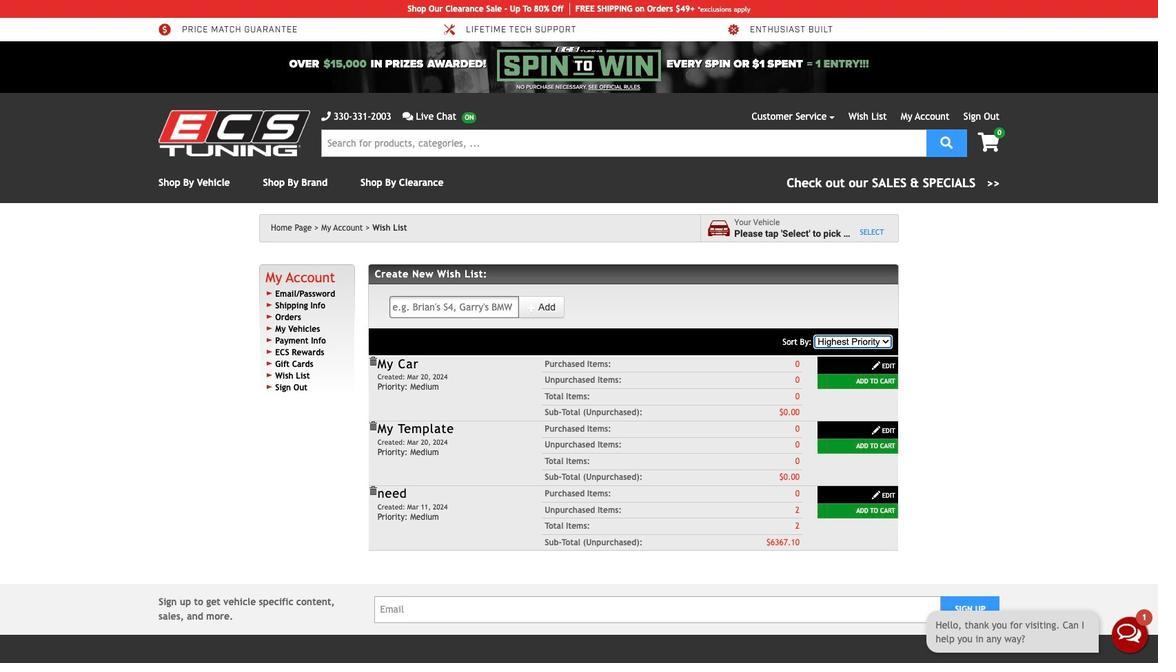 Task type: locate. For each thing, give the bounding box(es) containing it.
delete image for white image to the bottom
[[368, 422, 378, 432]]

comments image
[[402, 112, 413, 121]]

delete image for middle white image
[[368, 357, 378, 367]]

1 vertical spatial delete image
[[368, 422, 378, 432]]

0 vertical spatial delete image
[[368, 357, 378, 367]]

delete image
[[368, 357, 378, 367], [368, 422, 378, 432]]

phone image
[[321, 112, 331, 121]]

e.g. Brian's S4, Garry's BMW E92...etc text field
[[389, 296, 519, 318]]

2 delete image from the top
[[368, 422, 378, 432]]

white image
[[527, 303, 536, 313], [871, 361, 881, 371], [871, 426, 881, 436]]

1 delete image from the top
[[368, 357, 378, 367]]



Task type: describe. For each thing, give the bounding box(es) containing it.
Email email field
[[374, 597, 941, 624]]

white image
[[871, 491, 881, 501]]

ecs tuning image
[[159, 110, 310, 156]]

shopping cart image
[[978, 133, 1000, 152]]

Search text field
[[321, 130, 927, 157]]

delete image
[[368, 487, 378, 497]]

search image
[[941, 136, 953, 149]]

ecs tuning 'spin to win' contest logo image
[[497, 47, 661, 81]]

1 vertical spatial white image
[[871, 361, 881, 371]]

0 vertical spatial white image
[[527, 303, 536, 313]]

2 vertical spatial white image
[[871, 426, 881, 436]]



Task type: vqa. For each thing, say whether or not it's contained in the screenshot.
Phone image
yes



